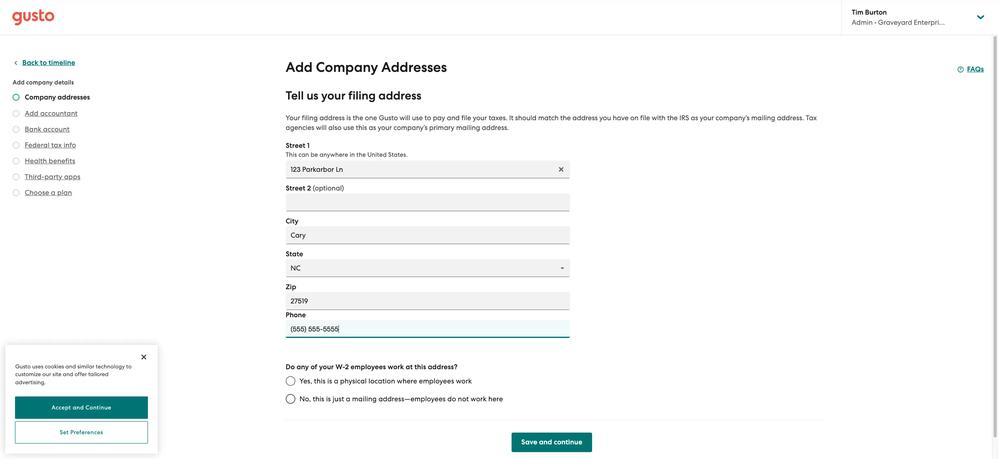 Task type: locate. For each thing, give the bounding box(es) containing it.
choose
[[25, 189, 49, 197]]

third-
[[25, 173, 45, 181]]

2 up the physical
[[345, 363, 349, 372]]

work right not
[[471, 395, 487, 403]]

0 vertical spatial work
[[388, 363, 404, 372]]

1 file from the left
[[462, 114, 471, 122]]

1 horizontal spatial file
[[641, 114, 650, 122]]

use right also
[[343, 124, 354, 132]]

will left also
[[316, 124, 327, 132]]

check image left third-
[[13, 174, 20, 181]]

company up tell us your filing address in the left of the page
[[316, 59, 378, 76]]

, left "privacy"
[[35, 441, 37, 449]]

accept and continue
[[52, 405, 111, 411]]

addresses
[[382, 59, 447, 76]]

plan
[[57, 189, 72, 197]]

2 horizontal spatial add
[[286, 59, 313, 76]]

1 horizontal spatial to
[[126, 363, 132, 370]]

phone
[[286, 311, 306, 320]]

1 vertical spatial mailing
[[456, 124, 480, 132]]

1 vertical spatial gusto
[[15, 363, 31, 370]]

2 check image from the top
[[13, 110, 20, 117]]

on
[[631, 114, 639, 122]]

company inside "company addresses" list
[[25, 93, 56, 102]]

will right one
[[400, 114, 410, 122]]

0 horizontal spatial use
[[343, 124, 354, 132]]

0 horizontal spatial add
[[13, 79, 25, 86]]

0 horizontal spatial company's
[[394, 124, 428, 132]]

City field
[[286, 226, 570, 244]]

0 vertical spatial 2
[[307, 184, 311, 193]]

1 horizontal spatial add
[[25, 109, 38, 117]]

0 vertical spatial company's
[[716, 114, 750, 122]]

to right technology
[[126, 363, 132, 370]]

1 horizontal spatial company's
[[716, 114, 750, 122]]

4 check image from the top
[[13, 142, 20, 149]]

2 , from the left
[[59, 441, 61, 449]]

0 horizontal spatial filing
[[302, 114, 318, 122]]

a
[[51, 189, 55, 197], [334, 377, 338, 385], [346, 395, 351, 403]]

taxes.
[[489, 114, 508, 122]]

1 check image from the top
[[13, 94, 20, 101]]

0 vertical spatial address.
[[777, 114, 804, 122]]

address left you
[[573, 114, 598, 122]]

the right in
[[357, 151, 366, 159]]

0 horizontal spatial employees
[[351, 363, 386, 372]]

is for just
[[326, 395, 331, 403]]

0 horizontal spatial as
[[369, 124, 376, 132]]

2 street from the top
[[286, 184, 305, 193]]

to inside gusto uses cookies and similar technology to customize our site and offer tailored advertising.
[[126, 363, 132, 370]]

check image left health at the top of page
[[13, 158, 20, 165]]

work left at
[[388, 363, 404, 372]]

street up this
[[286, 141, 305, 150]]

address up also
[[320, 114, 345, 122]]

bank
[[25, 125, 41, 133]]

company addresses
[[25, 93, 90, 102]]

1 vertical spatial company
[[25, 93, 56, 102]]

accountant
[[40, 109, 78, 117]]

0 vertical spatial check image
[[13, 174, 20, 181]]

to right back
[[40, 59, 47, 67]]

0 vertical spatial a
[[51, 189, 55, 197]]

0 horizontal spatial to
[[40, 59, 47, 67]]

1 vertical spatial filing
[[302, 114, 318, 122]]

similar
[[77, 363, 94, 370]]

third-party apps button
[[25, 172, 80, 182]]

1 vertical spatial as
[[369, 124, 376, 132]]

gusto
[[379, 114, 398, 122], [15, 363, 31, 370]]

check image left the add accountant
[[13, 110, 20, 117]]

mailing
[[752, 114, 776, 122], [456, 124, 480, 132], [352, 395, 377, 403]]

privacy
[[38, 441, 59, 449]]

street
[[286, 141, 305, 150], [286, 184, 305, 193]]

technology
[[96, 363, 125, 370]]

2 vertical spatial is
[[326, 395, 331, 403]]

2 horizontal spatial a
[[346, 395, 351, 403]]

Phone text field
[[286, 320, 570, 338]]

0 horizontal spatial company
[[25, 93, 56, 102]]

1 horizontal spatial will
[[400, 114, 410, 122]]

0 horizontal spatial gusto
[[15, 363, 31, 370]]

to
[[40, 59, 47, 67], [425, 114, 431, 122], [126, 363, 132, 370]]

street left (optional)
[[286, 184, 305, 193]]

zip
[[286, 283, 296, 291]]

this
[[356, 124, 367, 132], [415, 363, 426, 372], [314, 377, 326, 385], [313, 395, 324, 403]]

check image down add company details
[[13, 94, 20, 101]]

add for add accountant
[[25, 109, 38, 117]]

address.
[[777, 114, 804, 122], [482, 124, 509, 132]]

add up bank
[[25, 109, 38, 117]]

back to timeline
[[22, 59, 75, 67]]

as down one
[[369, 124, 376, 132]]

Street 1 field
[[286, 161, 570, 178]]

(optional)
[[313, 184, 344, 192]]

employees down "address?"
[[419, 377, 454, 385]]

1 vertical spatial address.
[[482, 124, 509, 132]]

1 vertical spatial 2
[[345, 363, 349, 372]]

company's
[[716, 114, 750, 122], [394, 124, 428, 132]]

add for add company details
[[13, 79, 25, 86]]

of
[[311, 363, 317, 372]]

employees up location
[[351, 363, 386, 372]]

check image for add
[[13, 110, 20, 117]]

and
[[447, 114, 460, 122], [65, 363, 76, 370], [63, 371, 73, 378], [73, 405, 84, 411], [539, 438, 552, 447]]

save and continue button
[[512, 433, 592, 452]]

and right accept
[[73, 405, 84, 411]]

1 horizontal spatial filing
[[348, 89, 376, 103]]

check image left federal
[[13, 142, 20, 149]]

0 horizontal spatial ,
[[35, 441, 37, 449]]

,
[[35, 441, 37, 449], [59, 441, 61, 449]]

save and continue
[[522, 438, 583, 447]]

1 horizontal spatial ,
[[59, 441, 61, 449]]

and inside button
[[73, 405, 84, 411]]

to inside button
[[40, 59, 47, 67]]

0 vertical spatial gusto
[[379, 114, 398, 122]]

1 horizontal spatial company
[[316, 59, 378, 76]]

address. left tax
[[777, 114, 804, 122]]

0 vertical spatial as
[[691, 114, 698, 122]]

0 horizontal spatial will
[[316, 124, 327, 132]]

and right save
[[539, 438, 552, 447]]

file
[[462, 114, 471, 122], [641, 114, 650, 122]]

as right "irs"
[[691, 114, 698, 122]]

check image for third-
[[13, 174, 20, 181]]

add left company
[[13, 79, 25, 86]]

1 vertical spatial use
[[343, 124, 354, 132]]

tim burton admin • graveyard enterprises
[[852, 8, 949, 26]]

is left the physical
[[327, 377, 332, 385]]

add accountant
[[25, 109, 78, 117]]

Street 2 field
[[286, 194, 570, 211]]

file right pay
[[462, 114, 471, 122]]

physical
[[340, 377, 367, 385]]

0 horizontal spatial file
[[462, 114, 471, 122]]

add inside button
[[25, 109, 38, 117]]

is
[[347, 114, 351, 122], [327, 377, 332, 385], [326, 395, 331, 403]]

company down company
[[25, 93, 56, 102]]

0 vertical spatial mailing
[[752, 114, 776, 122]]

1 vertical spatial add
[[13, 79, 25, 86]]

match
[[538, 114, 559, 122]]

1 horizontal spatial as
[[691, 114, 698, 122]]

1 street from the top
[[286, 141, 305, 150]]

1 horizontal spatial 2
[[345, 363, 349, 372]]

and inside button
[[539, 438, 552, 447]]

2 file from the left
[[641, 114, 650, 122]]

should
[[515, 114, 537, 122]]

this down one
[[356, 124, 367, 132]]

home image
[[12, 9, 54, 25]]

check image
[[13, 94, 20, 101], [13, 110, 20, 117], [13, 126, 20, 133], [13, 142, 20, 149], [13, 158, 20, 165]]

check image for bank
[[13, 126, 20, 133]]

faqs
[[968, 65, 984, 74]]

Yes, this is a physical location where employees work radio
[[282, 372, 300, 390]]

1 horizontal spatial gusto
[[379, 114, 398, 122]]

1 vertical spatial is
[[327, 377, 332, 385]]

1 horizontal spatial address.
[[777, 114, 804, 122]]

this right yes, on the bottom left of page
[[314, 377, 326, 385]]

tell us your filing address
[[286, 89, 422, 103]]

0 vertical spatial street
[[286, 141, 305, 150]]

1 vertical spatial company's
[[394, 124, 428, 132]]

and right pay
[[447, 114, 460, 122]]

1 vertical spatial check image
[[13, 189, 20, 196]]

health
[[25, 157, 47, 165]]

work
[[388, 363, 404, 372], [456, 377, 472, 385], [471, 395, 487, 403]]

the left "irs"
[[667, 114, 678, 122]]

states.
[[388, 151, 408, 159]]

2 check image from the top
[[13, 189, 20, 196]]

benefits
[[49, 157, 75, 165]]

filing up the agencies
[[302, 114, 318, 122]]

check image left bank
[[13, 126, 20, 133]]

company
[[26, 79, 53, 86]]

0 vertical spatial add
[[286, 59, 313, 76]]

1 vertical spatial street
[[286, 184, 305, 193]]

is left one
[[347, 114, 351, 122]]

set preferences button
[[15, 422, 148, 444]]

2 horizontal spatial mailing
[[752, 114, 776, 122]]

terms , privacy , & cookies
[[18, 441, 91, 449]]

do
[[286, 363, 295, 372]]

gusto up the customize
[[15, 363, 31, 370]]

can
[[299, 151, 309, 159]]

0 horizontal spatial a
[[51, 189, 55, 197]]

1 vertical spatial to
[[425, 114, 431, 122]]

you
[[600, 114, 611, 122]]

accept
[[52, 405, 71, 411]]

address down addresses
[[379, 89, 422, 103]]

0 vertical spatial company
[[316, 59, 378, 76]]

a left plan
[[51, 189, 55, 197]]

this
[[286, 151, 297, 159]]

with
[[652, 114, 666, 122]]

2 vertical spatial add
[[25, 109, 38, 117]]

3 check image from the top
[[13, 126, 20, 133]]

1 horizontal spatial mailing
[[456, 124, 480, 132]]

gusto right one
[[379, 114, 398, 122]]

0 vertical spatial filing
[[348, 89, 376, 103]]

and inside your filing address is the one gusto will use to pay and file your taxes. it should match the address you have on file with the irs as your company's mailing address. tax agencies will also use this as your company's primary mailing address.
[[447, 114, 460, 122]]

will
[[400, 114, 410, 122], [316, 124, 327, 132]]

0 vertical spatial will
[[400, 114, 410, 122]]

add up tell
[[286, 59, 313, 76]]

yes,
[[300, 377, 312, 385]]

1
[[307, 141, 310, 150]]

united
[[368, 151, 387, 159]]

use
[[412, 114, 423, 122], [343, 124, 354, 132]]

a right just
[[346, 395, 351, 403]]

filing inside your filing address is the one gusto will use to pay and file your taxes. it should match the address you have on file with the irs as your company's mailing address. tax agencies will also use this as your company's primary mailing address.
[[302, 114, 318, 122]]

is left just
[[326, 395, 331, 403]]

street inside street 1 this can be anywhere in the united states.
[[286, 141, 305, 150]]

tax
[[806, 114, 817, 122]]

use left pay
[[412, 114, 423, 122]]

1 horizontal spatial employees
[[419, 377, 454, 385]]

your right us
[[321, 89, 346, 103]]

2 horizontal spatial to
[[425, 114, 431, 122]]

a down the w-
[[334, 377, 338, 385]]

, left &
[[59, 441, 61, 449]]

0 vertical spatial is
[[347, 114, 351, 122]]

street 1 this can be anywhere in the united states.
[[286, 141, 408, 159]]

file right on
[[641, 114, 650, 122]]

our
[[42, 371, 51, 378]]

accept and continue button
[[15, 397, 148, 419]]

gusto inside gusto uses cookies and similar technology to customize our site and offer tailored advertising.
[[15, 363, 31, 370]]

•
[[875, 18, 877, 26]]

filing up one
[[348, 89, 376, 103]]

also
[[328, 124, 342, 132]]

1 check image from the top
[[13, 174, 20, 181]]

this right at
[[415, 363, 426, 372]]

check image
[[13, 174, 20, 181], [13, 189, 20, 196]]

check image left the choose
[[13, 189, 20, 196]]

2 horizontal spatial address
[[573, 114, 598, 122]]

0 vertical spatial to
[[40, 59, 47, 67]]

1 vertical spatial a
[[334, 377, 338, 385]]

2 left (optional)
[[307, 184, 311, 193]]

tailored
[[88, 371, 109, 378]]

2 vertical spatial mailing
[[352, 395, 377, 403]]

to left pay
[[425, 114, 431, 122]]

address
[[379, 89, 422, 103], [320, 114, 345, 122], [573, 114, 598, 122]]

cookies button
[[68, 440, 91, 450]]

work up not
[[456, 377, 472, 385]]

5 check image from the top
[[13, 158, 20, 165]]

add
[[286, 59, 313, 76], [13, 79, 25, 86], [25, 109, 38, 117]]

address. down taxes.
[[482, 124, 509, 132]]

your filing address is the one gusto will use to pay and file your taxes. it should match the address you have on file with the irs as your company's mailing address. tax agencies will also use this as your company's primary mailing address.
[[286, 114, 817, 132]]

2 vertical spatial to
[[126, 363, 132, 370]]

0 horizontal spatial address
[[320, 114, 345, 122]]

1 horizontal spatial use
[[412, 114, 423, 122]]



Task type: describe. For each thing, give the bounding box(es) containing it.
0 vertical spatial employees
[[351, 363, 386, 372]]

preferences
[[70, 429, 103, 436]]

admin
[[852, 18, 873, 26]]

street for 1
[[286, 141, 305, 150]]

bank account
[[25, 125, 70, 133]]

bank account button
[[25, 124, 70, 134]]

check image for federal
[[13, 142, 20, 149]]

agencies
[[286, 124, 314, 132]]

federal
[[25, 141, 50, 149]]

and up offer
[[65, 363, 76, 370]]

just
[[333, 395, 344, 403]]

enterprises
[[914, 18, 949, 26]]

street for 2
[[286, 184, 305, 193]]

2 vertical spatial a
[[346, 395, 351, 403]]

timeline
[[49, 59, 75, 67]]

Zip field
[[286, 292, 570, 310]]

is for a
[[327, 377, 332, 385]]

party
[[45, 173, 62, 181]]

check image for choose
[[13, 189, 20, 196]]

health benefits button
[[25, 156, 75, 166]]

location
[[369, 377, 395, 385]]

pay
[[433, 114, 445, 122]]

this inside your filing address is the one gusto will use to pay and file your taxes. it should match the address you have on file with the irs as your company's mailing address. tax agencies will also use this as your company's primary mailing address.
[[356, 124, 367, 132]]

offer
[[75, 371, 87, 378]]

add for add company addresses
[[286, 59, 313, 76]]

apps
[[64, 173, 80, 181]]

0 horizontal spatial 2
[[307, 184, 311, 193]]

your right "irs"
[[700, 114, 714, 122]]

the right match
[[560, 114, 571, 122]]

uses
[[32, 363, 43, 370]]

one
[[365, 114, 377, 122]]

any
[[297, 363, 309, 372]]

w-
[[336, 363, 345, 372]]

it
[[509, 114, 514, 122]]

&
[[62, 441, 67, 449]]

customize
[[15, 371, 41, 378]]

cookies
[[45, 363, 64, 370]]

account
[[43, 125, 70, 133]]

street 2 (optional)
[[286, 184, 344, 193]]

graveyard
[[878, 18, 913, 26]]

your right of
[[319, 363, 334, 372]]

the inside street 1 this can be anywhere in the united states.
[[357, 151, 366, 159]]

your up the united
[[378, 124, 392, 132]]

faqs button
[[958, 65, 984, 74]]

choose a plan
[[25, 189, 72, 197]]

to inside your filing address is the one gusto will use to pay and file your taxes. it should match the address you have on file with the irs as your company's mailing address. tax agencies will also use this as your company's primary mailing address.
[[425, 114, 431, 122]]

details
[[54, 79, 74, 86]]

set
[[60, 429, 69, 436]]

0 horizontal spatial address.
[[482, 124, 509, 132]]

this right no,
[[313, 395, 324, 403]]

federal tax info
[[25, 141, 76, 149]]

tax
[[51, 141, 62, 149]]

where
[[397, 377, 417, 385]]

and right site
[[63, 371, 73, 378]]

have
[[613, 114, 629, 122]]

save
[[522, 438, 538, 447]]

your
[[286, 114, 300, 122]]

terms
[[18, 441, 35, 449]]

do
[[448, 395, 456, 403]]

0 vertical spatial use
[[412, 114, 423, 122]]

address?
[[428, 363, 458, 372]]

1 , from the left
[[35, 441, 37, 449]]

burton
[[865, 8, 887, 17]]

back
[[22, 59, 38, 67]]

federal tax info button
[[25, 140, 76, 150]]

yes, this is a physical location where employees work
[[300, 377, 472, 385]]

at
[[406, 363, 413, 372]]

company addresses list
[[13, 93, 113, 199]]

check image for health
[[13, 158, 20, 165]]

add accountant button
[[25, 109, 78, 118]]

tell
[[286, 89, 304, 103]]

the left one
[[353, 114, 363, 122]]

cookies
[[68, 441, 91, 449]]

address—employees
[[379, 395, 446, 403]]

gusto inside your filing address is the one gusto will use to pay and file your taxes. it should match the address you have on file with the irs as your company's mailing address. tax agencies will also use this as your company's primary mailing address.
[[379, 114, 398, 122]]

No, this is just a mailing address—employees do not work here radio
[[282, 390, 300, 408]]

site
[[52, 371, 61, 378]]

2 vertical spatial work
[[471, 395, 487, 403]]

continue
[[86, 405, 111, 411]]

0 horizontal spatial mailing
[[352, 395, 377, 403]]

your left taxes.
[[473, 114, 487, 122]]

1 vertical spatial employees
[[419, 377, 454, 385]]

1 vertical spatial work
[[456, 377, 472, 385]]

health benefits
[[25, 157, 75, 165]]

state
[[286, 250, 303, 259]]

do any of your w-2 employees work at this address?
[[286, 363, 458, 372]]

a inside button
[[51, 189, 55, 197]]

1 vertical spatial will
[[316, 124, 327, 132]]

continue
[[554, 438, 583, 447]]

no, this is just a mailing address—employees do not work here
[[300, 395, 503, 403]]

addresses
[[58, 93, 90, 102]]

is inside your filing address is the one gusto will use to pay and file your taxes. it should match the address you have on file with the irs as your company's mailing address. tax agencies will also use this as your company's primary mailing address.
[[347, 114, 351, 122]]

advertising.
[[15, 379, 46, 386]]

choose a plan button
[[25, 188, 72, 198]]

city
[[286, 217, 299, 226]]

1 horizontal spatial address
[[379, 89, 422, 103]]

1 horizontal spatial a
[[334, 377, 338, 385]]

tim
[[852, 8, 864, 17]]

us
[[307, 89, 319, 103]]

irs
[[680, 114, 689, 122]]

in
[[350, 151, 355, 159]]

anywhere
[[320, 151, 348, 159]]

be
[[311, 151, 318, 159]]



Task type: vqa. For each thing, say whether or not it's contained in the screenshot.
leftmost the you
no



